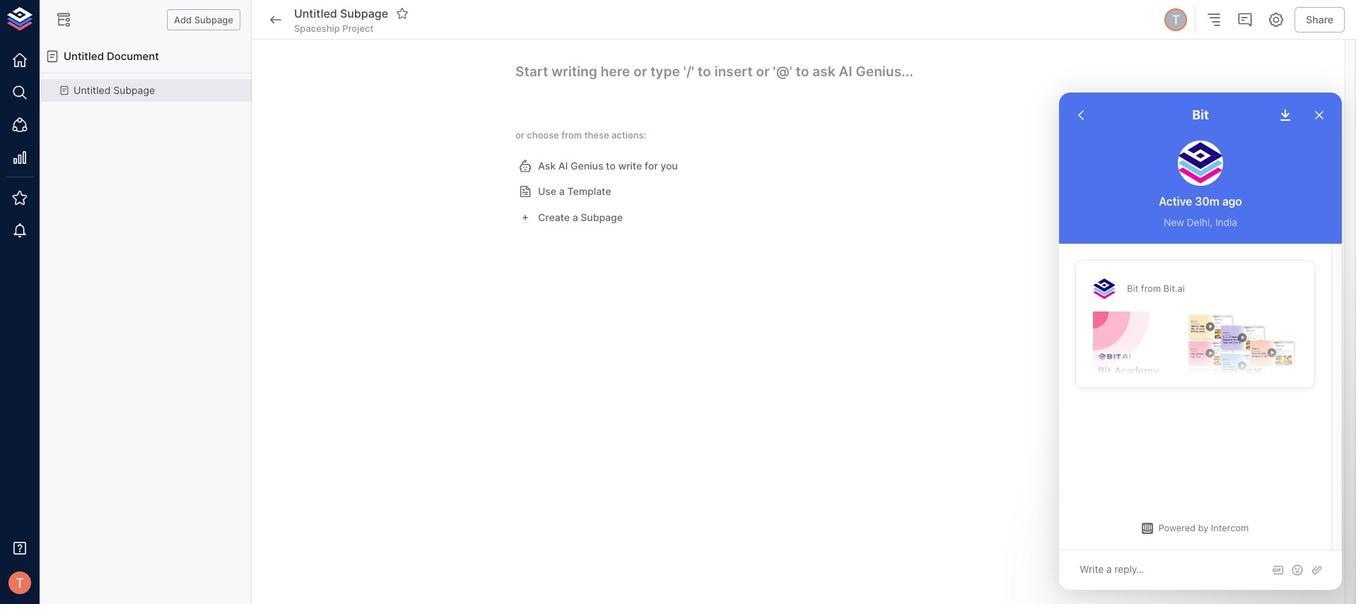 Task type: locate. For each thing, give the bounding box(es) containing it.
create a subpage
[[538, 211, 623, 223]]

ask ai genius to write for you button
[[516, 153, 684, 179]]

or choose from these actions:
[[516, 130, 646, 141]]

0 vertical spatial a
[[559, 185, 565, 197]]

template
[[567, 185, 611, 197]]

spaceship project link
[[294, 22, 374, 35]]

create a subpage button
[[516, 205, 629, 231]]

0 vertical spatial t
[[1172, 12, 1180, 27]]

1 horizontal spatial t
[[1172, 12, 1180, 27]]

0 horizontal spatial a
[[559, 185, 565, 197]]

a right create
[[573, 211, 578, 223]]

you
[[661, 160, 678, 172]]

or
[[516, 130, 525, 141]]

1 horizontal spatial untitled subpage
[[294, 6, 388, 20]]

0 horizontal spatial untitled subpage
[[74, 84, 155, 96]]

t
[[1172, 12, 1180, 27], [16, 576, 24, 591]]

2 vertical spatial untitled
[[74, 84, 111, 96]]

table of contents image
[[1206, 11, 1223, 28]]

subpage up project
[[340, 6, 388, 20]]

untitled down untitled document at the left top
[[74, 84, 111, 96]]

to
[[606, 160, 616, 172]]

go back image
[[267, 11, 284, 28]]

untitled document
[[64, 50, 159, 63]]

use
[[538, 185, 557, 197]]

untitled subpage down untitled document at the left top
[[74, 84, 155, 96]]

0 horizontal spatial t button
[[4, 568, 35, 599]]

for
[[645, 160, 658, 172]]

1 vertical spatial t button
[[4, 568, 35, 599]]

untitled down hide wiki image
[[64, 50, 104, 63]]

dialog
[[1059, 93, 1342, 590]]

a right use
[[559, 185, 565, 197]]

1 horizontal spatial a
[[573, 211, 578, 223]]

untitled up the spaceship
[[294, 6, 337, 20]]

1 vertical spatial a
[[573, 211, 578, 223]]

0 horizontal spatial t
[[16, 576, 24, 591]]

untitled
[[294, 6, 337, 20], [64, 50, 104, 63], [74, 84, 111, 96]]

t button
[[1163, 6, 1190, 33], [4, 568, 35, 599]]

subpage right add at the top
[[194, 14, 233, 25]]

use a template button
[[516, 179, 617, 205]]

spaceship
[[294, 23, 340, 34]]

add
[[174, 14, 192, 25]]

a
[[559, 185, 565, 197], [573, 211, 578, 223]]

1 vertical spatial untitled subpage
[[74, 84, 155, 96]]

these
[[584, 130, 609, 141]]

1 horizontal spatial t button
[[1163, 6, 1190, 33]]

subpage inside 'link'
[[113, 84, 155, 96]]

genius
[[571, 160, 604, 172]]

untitled subpage
[[294, 6, 388, 20], [74, 84, 155, 96]]

share button
[[1295, 7, 1345, 33]]

untitled subpage up spaceship project
[[294, 6, 388, 20]]

choose
[[527, 130, 559, 141]]

subpage
[[340, 6, 388, 20], [194, 14, 233, 25], [113, 84, 155, 96], [581, 211, 623, 223]]

subpage down document
[[113, 84, 155, 96]]



Task type: vqa. For each thing, say whether or not it's contained in the screenshot.
Unpin icon
no



Task type: describe. For each thing, give the bounding box(es) containing it.
a for create
[[573, 211, 578, 223]]

0 vertical spatial t button
[[1163, 6, 1190, 33]]

project
[[342, 23, 374, 34]]

0 vertical spatial untitled subpage
[[294, 6, 388, 20]]

subpage down template
[[581, 211, 623, 223]]

hide wiki image
[[55, 11, 72, 28]]

ask ai genius to write for you
[[538, 160, 678, 172]]

ai
[[558, 160, 568, 172]]

share
[[1306, 13, 1334, 25]]

comments image
[[1237, 11, 1254, 28]]

write
[[618, 160, 642, 172]]

actions:
[[612, 130, 646, 141]]

untitled document link
[[40, 40, 252, 74]]

a for use
[[559, 185, 565, 197]]

from
[[562, 130, 582, 141]]

1 vertical spatial untitled
[[64, 50, 104, 63]]

favorite image
[[396, 7, 409, 20]]

1 vertical spatial t
[[16, 576, 24, 591]]

untitled inside 'link'
[[74, 84, 111, 96]]

add subpage button
[[167, 9, 240, 31]]

ask
[[538, 160, 556, 172]]

untitled subpage link
[[74, 84, 155, 97]]

document
[[107, 50, 159, 63]]

add subpage
[[174, 14, 233, 25]]

spaceship project
[[294, 23, 374, 34]]

use a template
[[538, 185, 611, 197]]

0 vertical spatial untitled
[[294, 6, 337, 20]]

create
[[538, 211, 570, 223]]

settings image
[[1268, 11, 1285, 28]]



